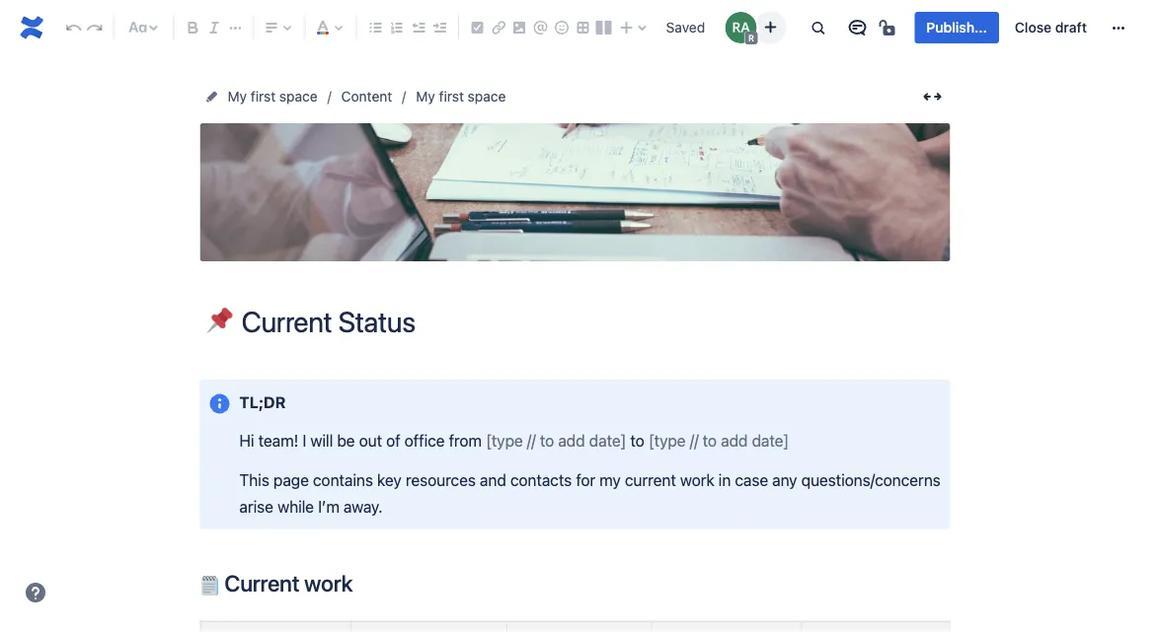 Task type: vqa. For each thing, say whether or not it's contained in the screenshot.
leftmost My
yes



Task type: describe. For each thing, give the bounding box(es) containing it.
numbered list ⌘⇧7 image
[[385, 16, 409, 39]]

saved
[[666, 19, 705, 36]]

move this page image
[[204, 89, 220, 105]]

will
[[310, 432, 333, 451]]

current work
[[220, 570, 353, 597]]

1 first from the left
[[251, 88, 276, 105]]

ruby anderson image
[[725, 12, 757, 43]]

header
[[558, 200, 600, 216]]

publish...
[[926, 19, 987, 36]]

any
[[772, 471, 797, 490]]

1 my from the left
[[228, 88, 247, 105]]

more image
[[1107, 16, 1130, 39]]

Main content area, start typing to enter text. text field
[[188, 380, 962, 633]]

2 space from the left
[[468, 88, 506, 105]]

in
[[718, 471, 731, 490]]

to
[[626, 432, 649, 451]]

team!
[[258, 432, 298, 451]]

comment icon image
[[845, 16, 869, 39]]

away.
[[344, 498, 382, 517]]

emoji image
[[550, 16, 574, 39]]

of
[[386, 432, 400, 451]]

redo ⌘⇧z image
[[83, 16, 106, 39]]

contains
[[313, 471, 373, 490]]

hi
[[239, 432, 254, 451]]

add image, video, or file image
[[508, 16, 531, 39]]

draft
[[1055, 19, 1087, 36]]

more formatting image
[[224, 16, 247, 39]]

out
[[359, 432, 382, 451]]

i
[[302, 432, 306, 451]]

questions/concerns
[[801, 471, 941, 490]]

layouts image
[[592, 16, 616, 39]]

current
[[224, 570, 299, 597]]

this page contains key resources and contacts for my current work in case any questions/concerns arise while i'm away.
[[239, 471, 945, 517]]

hi team! i will be out of office from
[[239, 432, 486, 451]]

italic ⌘i image
[[203, 16, 226, 39]]

bullet list ⌘⇧8 image
[[364, 16, 387, 39]]

update header image
[[509, 200, 641, 216]]

office
[[404, 432, 445, 451]]

page
[[273, 471, 309, 490]]

confluence image
[[16, 12, 47, 43]]

arise
[[239, 498, 273, 517]]

indent tab image
[[428, 16, 451, 39]]

work inside this page contains key resources and contacts for my current work in case any questions/concerns arise while i'm away.
[[680, 471, 714, 490]]

while
[[277, 498, 314, 517]]

resources
[[406, 471, 476, 490]]



Task type: locate. For each thing, give the bounding box(es) containing it.
invite to edit image
[[759, 15, 782, 39]]

space
[[279, 88, 318, 105], [468, 88, 506, 105]]

for
[[576, 471, 595, 490]]

space left content
[[279, 88, 318, 105]]

1 my first space from the left
[[228, 88, 318, 105]]

0 horizontal spatial my
[[228, 88, 247, 105]]

work
[[680, 471, 714, 490], [304, 570, 353, 597]]

2 first from the left
[[439, 88, 464, 105]]

current
[[625, 471, 676, 490]]

first right move this page image
[[251, 88, 276, 105]]

confluence image
[[16, 12, 47, 43]]

1 horizontal spatial my first space
[[416, 88, 506, 105]]

key
[[377, 471, 402, 490]]

1 horizontal spatial work
[[680, 471, 714, 490]]

find and replace image
[[806, 16, 830, 39]]

my first space right move this page image
[[228, 88, 318, 105]]

this
[[239, 471, 269, 490]]

0 horizontal spatial my first space link
[[228, 85, 318, 109]]

my
[[228, 88, 247, 105], [416, 88, 435, 105]]

2 my first space from the left
[[416, 88, 506, 105]]

my first space
[[228, 88, 318, 105], [416, 88, 506, 105]]

0 horizontal spatial my first space
[[228, 88, 318, 105]]

close draft button
[[1003, 12, 1099, 43]]

space down action item image
[[468, 88, 506, 105]]

my
[[600, 471, 621, 490]]

tl;dr
[[239, 393, 286, 412]]

2 my from the left
[[416, 88, 435, 105]]

1 horizontal spatial my
[[416, 88, 435, 105]]

0 horizontal spatial work
[[304, 570, 353, 597]]

my first space link down action item image
[[416, 85, 506, 109]]

panel info image
[[208, 392, 232, 416]]

first
[[251, 88, 276, 105], [439, 88, 464, 105]]

Give this page a title text field
[[241, 306, 950, 339]]

bold ⌘b image
[[181, 16, 205, 39]]

publish... button
[[915, 12, 999, 43]]

1 vertical spatial work
[[304, 570, 353, 597]]

from
[[449, 432, 482, 451]]

content link
[[341, 85, 392, 109]]

make page full-width image
[[921, 85, 944, 109]]

1 horizontal spatial first
[[439, 88, 464, 105]]

content
[[341, 88, 392, 105]]

case
[[735, 471, 768, 490]]

first down 'indent tab' image
[[439, 88, 464, 105]]

outdent ⇧tab image
[[406, 16, 430, 39]]

update
[[509, 200, 554, 216]]

1 horizontal spatial space
[[468, 88, 506, 105]]

:pushpin: image
[[207, 308, 232, 334], [207, 308, 232, 334]]

image
[[604, 200, 641, 216]]

mention image
[[529, 16, 552, 39]]

0 horizontal spatial first
[[251, 88, 276, 105]]

my first space down action item image
[[416, 88, 506, 105]]

my right move this page image
[[228, 88, 247, 105]]

close draft
[[1015, 19, 1087, 36]]

0 vertical spatial work
[[680, 471, 714, 490]]

update header image button
[[503, 168, 647, 217]]

action item image
[[465, 16, 489, 39]]

no restrictions image
[[877, 16, 901, 39]]

work left "in"
[[680, 471, 714, 490]]

my first space link
[[228, 85, 318, 109], [416, 85, 506, 109]]

1 space from the left
[[279, 88, 318, 105]]

work right current
[[304, 570, 353, 597]]

undo ⌘z image
[[62, 16, 86, 39]]

my right content
[[416, 88, 435, 105]]

link image
[[487, 16, 510, 39]]

i'm
[[318, 498, 340, 517]]

close
[[1015, 19, 1052, 36]]

and
[[480, 471, 506, 490]]

help image
[[24, 581, 47, 605]]

0 horizontal spatial space
[[279, 88, 318, 105]]

contacts
[[510, 471, 572, 490]]

table image
[[571, 16, 595, 39]]

1 my first space link from the left
[[228, 85, 318, 109]]

be
[[337, 432, 355, 451]]

2 my first space link from the left
[[416, 85, 506, 109]]

1 horizontal spatial my first space link
[[416, 85, 506, 109]]

my first space link right move this page image
[[228, 85, 318, 109]]

:notepad_spiral: image
[[200, 576, 220, 596], [200, 576, 220, 596]]



